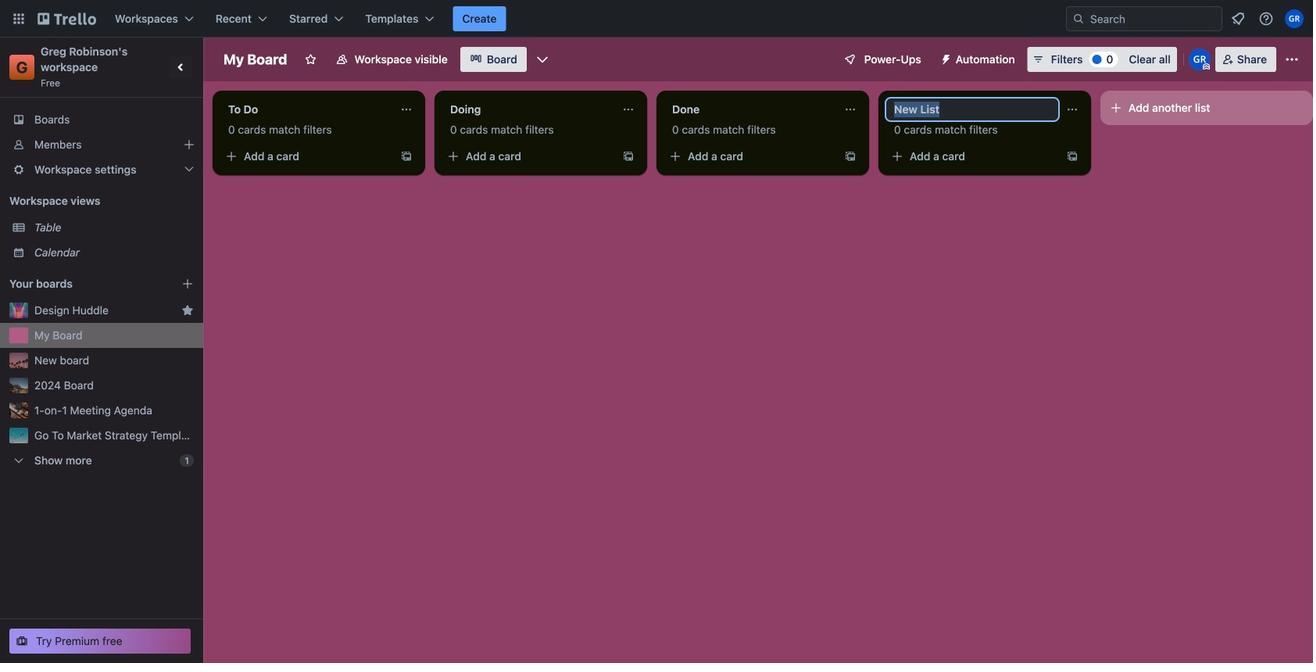 Task type: vqa. For each thing, say whether or not it's contained in the screenshot.
SEARCH 'image'
yes



Task type: describe. For each thing, give the bounding box(es) containing it.
Search field
[[1086, 8, 1222, 30]]

0 notifications image
[[1229, 9, 1248, 28]]

customize views image
[[535, 52, 550, 67]]

show menu image
[[1285, 52, 1301, 67]]

2 create from template… image from the left
[[623, 150, 635, 163]]

workspace navigation collapse icon image
[[170, 56, 192, 78]]

your boards with 7 items element
[[9, 275, 158, 293]]

1 create from template… image from the left
[[400, 150, 413, 163]]

search image
[[1073, 13, 1086, 25]]

back to home image
[[38, 6, 96, 31]]

star or unstar board image
[[305, 53, 317, 66]]

New List text field
[[885, 97, 1061, 122]]

3 create from template… image from the left
[[1067, 150, 1079, 163]]

open information menu image
[[1259, 11, 1275, 27]]



Task type: locate. For each thing, give the bounding box(es) containing it.
greg robinson (gregrobinson96) image
[[1286, 9, 1305, 28]]

this member is an admin of this board. image
[[1203, 63, 1210, 70]]

None text field
[[219, 97, 394, 122]]

create from template… image
[[400, 150, 413, 163], [623, 150, 635, 163], [1067, 150, 1079, 163]]

add board image
[[181, 278, 194, 290]]

0 horizontal spatial create from template… image
[[400, 150, 413, 163]]

2 horizontal spatial create from template… image
[[1067, 150, 1079, 163]]

sm image
[[934, 47, 956, 69]]

greg robinson (gregrobinson96) image
[[1189, 48, 1211, 70]]

Board name text field
[[216, 47, 295, 72]]

create from template… image
[[845, 150, 857, 163]]

1 horizontal spatial create from template… image
[[623, 150, 635, 163]]

None text field
[[441, 97, 616, 122], [663, 97, 838, 122], [441, 97, 616, 122], [663, 97, 838, 122]]

starred icon image
[[181, 304, 194, 317]]

primary element
[[0, 0, 1314, 38]]



